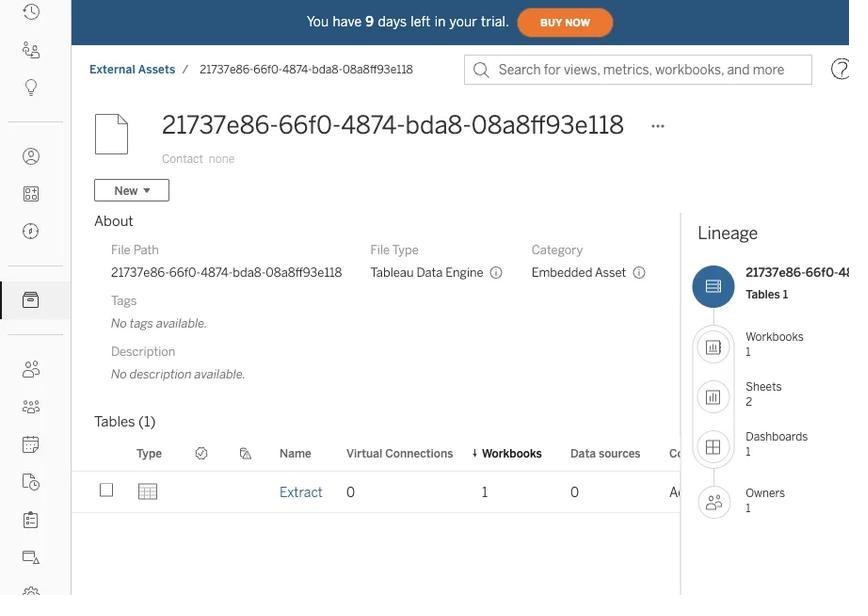 Task type: locate. For each thing, give the bounding box(es) containing it.
0 vertical spatial type
[[393, 242, 419, 257]]

4874- down you
[[283, 63, 312, 76]]

available. inside description no description available.
[[195, 367, 246, 382]]

type down (1)
[[137, 447, 162, 460]]

description
[[111, 344, 176, 359]]

external
[[90, 63, 136, 76]]

2 horizontal spatial 4874-
[[341, 111, 406, 140]]

new
[[114, 184, 138, 197]]

1 no from the top
[[111, 316, 127, 331]]

1 vertical spatial workbooks
[[482, 447, 543, 460]]

schedules image
[[23, 436, 40, 453]]

2 no from the top
[[111, 367, 127, 382]]

workbooks image
[[698, 331, 731, 364]]

this table or file is embedded in the published asset on the server, and you can't create a new workbook from it. files embedded in workbooks aren't shared with other tableau site users. image
[[633, 266, 647, 280]]

21737e86- down lineage
[[747, 265, 806, 280]]

row
[[72, 472, 850, 514]]

21737e86- down path
[[111, 265, 169, 280]]

connections
[[386, 447, 454, 460]]

1 horizontal spatial workbooks
[[747, 330, 805, 344]]

2 vertical spatial bda8-
[[233, 265, 266, 280]]

/
[[182, 63, 189, 76]]

21737e86-66f0-48 tables 1
[[747, 265, 850, 301]]

0 horizontal spatial bda8-
[[233, 265, 266, 280]]

grid
[[72, 436, 850, 596]]

0
[[347, 485, 355, 500], [571, 485, 580, 500]]

tables inside 21737e86-66f0-48 tables 1
[[747, 287, 781, 301]]

workbooks 1 sheets 2 dashboards 1
[[747, 330, 809, 458]]

1 vertical spatial data
[[571, 447, 596, 460]]

48
[[839, 265, 850, 280]]

0 vertical spatial 4874-
[[283, 63, 312, 76]]

no left tags
[[111, 316, 127, 331]]

file left path
[[111, 242, 131, 257]]

dashboards image
[[698, 431, 731, 464]]

data
[[417, 265, 443, 280], [571, 447, 596, 460]]

this file type can contain multiple tables. image
[[490, 266, 504, 280]]

0 horizontal spatial data
[[417, 265, 443, 280]]

owners 1
[[747, 487, 786, 515]]

tags
[[130, 316, 154, 331]]

description no description available.
[[111, 344, 246, 382]]

workbooks inside workbooks 1 sheets 2 dashboards 1
[[747, 330, 805, 344]]

groups image
[[23, 399, 40, 416]]

workbooks right connections
[[482, 447, 543, 460]]

asset
[[595, 265, 627, 280]]

file for file type
[[371, 242, 390, 257]]

workbooks
[[747, 330, 805, 344], [482, 447, 543, 460]]

available.
[[156, 316, 208, 331], [195, 367, 246, 382]]

external assets /
[[90, 63, 189, 76]]

have
[[333, 14, 362, 29]]

0 down the virtual
[[347, 485, 355, 500]]

tasks image
[[23, 512, 40, 529]]

tables image
[[693, 266, 735, 308]]

sources
[[599, 447, 641, 460]]

0 vertical spatial available.
[[156, 316, 208, 331]]

1
[[784, 287, 789, 301], [747, 345, 751, 359], [747, 445, 751, 458], [482, 485, 488, 500], [747, 501, 751, 515]]

1 file from the left
[[111, 242, 131, 257]]

0 horizontal spatial 0
[[347, 485, 355, 500]]

extract link
[[280, 485, 323, 500]]

1 horizontal spatial tables
[[747, 287, 781, 301]]

tableau
[[371, 265, 414, 280]]

tables
[[747, 287, 781, 301], [94, 414, 135, 431]]

engine
[[446, 265, 484, 280]]

no inside description no description available.
[[111, 367, 127, 382]]

1 horizontal spatial 0
[[571, 485, 580, 500]]

0 vertical spatial workbooks
[[747, 330, 805, 344]]

recommendations image
[[23, 79, 40, 96]]

description
[[130, 367, 192, 382]]

file inside file path 21737e86-66f0-4874-bda8-08a8ff93e118
[[111, 242, 131, 257]]

no
[[111, 316, 127, 331], [111, 367, 127, 382]]

0 vertical spatial no
[[111, 316, 127, 331]]

your
[[450, 14, 478, 29]]

4874- down 21737e86-66f0-4874-bda8-08a8ff93e118 "element"
[[341, 111, 406, 140]]

data left engine
[[417, 265, 443, 280]]

data left sources
[[571, 447, 596, 460]]

sheets image
[[698, 381, 731, 414]]

1 vertical spatial type
[[137, 447, 162, 460]]

0 horizontal spatial tables
[[94, 414, 135, 431]]

2 horizontal spatial bda8-
[[406, 111, 472, 140]]

0 vertical spatial bda8-
[[312, 63, 343, 76]]

virtual connections
[[347, 447, 454, 460]]

0 horizontal spatial workbooks
[[482, 447, 543, 460]]

grid containing extract
[[72, 436, 850, 596]]

2 vertical spatial 4874-
[[201, 265, 233, 280]]

no down description
[[111, 367, 127, 382]]

1 vertical spatial tables
[[94, 414, 135, 431]]

lineage
[[699, 223, 759, 244]]

66f0- inside 21737e86-66f0-48 tables 1
[[806, 265, 839, 280]]

21737e86- up none
[[162, 111, 279, 140]]

available. right description
[[195, 367, 246, 382]]

2 vertical spatial 08a8ff93e118
[[266, 265, 343, 280]]

path
[[133, 242, 159, 257]]

21737e86-
[[200, 63, 254, 76], [162, 111, 279, 140], [111, 265, 169, 280], [747, 265, 806, 280]]

file up tableau
[[371, 242, 390, 257]]

name
[[280, 447, 312, 460]]

file type
[[371, 242, 419, 257]]

workbooks for workbooks
[[482, 447, 543, 460]]

file
[[111, 242, 131, 257], [371, 242, 390, 257]]

tags
[[111, 293, 137, 308]]

0 vertical spatial 08a8ff93e118
[[343, 63, 414, 76]]

1 vertical spatial no
[[111, 367, 127, 382]]

0 horizontal spatial 4874-
[[201, 265, 233, 280]]

trial.
[[482, 14, 510, 29]]

tables right "tables" icon
[[747, 287, 781, 301]]

21737e86-66f0-4874-bda8-08a8ff93e118
[[200, 63, 414, 76], [162, 111, 625, 140]]

1 vertical spatial 08a8ff93e118
[[472, 111, 625, 140]]

available. inside tags no tags available.
[[156, 316, 208, 331]]

contact
[[162, 152, 203, 166]]

type up tableau
[[393, 242, 419, 257]]

buy now button
[[517, 8, 614, 38]]

collections image
[[23, 186, 40, 203]]

08a8ff93e118
[[343, 63, 414, 76], [472, 111, 625, 140], [266, 265, 343, 280]]

0 vertical spatial tables
[[747, 287, 781, 301]]

tags no tags available.
[[111, 293, 208, 331]]

file for file path 21737e86-66f0-4874-bda8-08a8ff93e118
[[111, 242, 131, 257]]

0 horizontal spatial file
[[111, 242, 131, 257]]

1 vertical spatial 21737e86-66f0-4874-bda8-08a8ff93e118
[[162, 111, 625, 140]]

tables left (1)
[[94, 414, 135, 431]]

1 vertical spatial available.
[[195, 367, 246, 382]]

owners image
[[699, 486, 732, 519]]

4874- up tags no tags available.
[[201, 265, 233, 280]]

owners
[[747, 487, 786, 500]]

virtual
[[347, 447, 383, 460]]

available. up description no description available.
[[156, 316, 208, 331]]

site status image
[[23, 549, 40, 566]]

1 vertical spatial 4874-
[[341, 111, 406, 140]]

(1)
[[139, 414, 156, 431]]

columns
[[670, 447, 718, 460]]

type
[[393, 242, 419, 257], [137, 447, 162, 460]]

0 down 'data sources'
[[571, 485, 580, 500]]

66f0-
[[254, 63, 283, 76], [279, 111, 341, 140], [169, 265, 201, 280], [806, 265, 839, 280]]

file (tableau data engine) image
[[94, 106, 151, 163]]

no inside tags no tags available.
[[111, 316, 127, 331]]

1 horizontal spatial file
[[371, 242, 390, 257]]

bda8-
[[312, 63, 343, 76], [406, 111, 472, 140], [233, 265, 266, 280]]

workbooks up "sheets"
[[747, 330, 805, 344]]

4874-
[[283, 63, 312, 76], [341, 111, 406, 140], [201, 265, 233, 280]]

2 file from the left
[[371, 242, 390, 257]]

now
[[566, 17, 591, 29]]

buy
[[541, 17, 563, 29]]



Task type: vqa. For each thing, say whether or not it's contained in the screenshot.
shared with me link
no



Task type: describe. For each thing, give the bounding box(es) containing it.
table image
[[137, 481, 159, 504]]

2
[[747, 395, 753, 409]]

0 vertical spatial data
[[417, 265, 443, 280]]

shared with me image
[[23, 41, 40, 58]]

personal space image
[[23, 148, 40, 165]]

file path 21737e86-66f0-4874-bda8-08a8ff93e118
[[111, 242, 343, 280]]

0 vertical spatial 21737e86-66f0-4874-bda8-08a8ff93e118
[[200, 63, 414, 76]]

you have 9 days left in your trial.
[[307, 14, 510, 29]]

external assets link
[[89, 62, 177, 77]]

new button
[[94, 179, 170, 202]]

1 horizontal spatial bda8-
[[312, 63, 343, 76]]

1 horizontal spatial data
[[571, 447, 596, 460]]

embedded asset
[[532, 265, 627, 280]]

row containing extract
[[72, 472, 850, 514]]

no for no tags available.
[[111, 316, 127, 331]]

explore image
[[23, 223, 40, 240]]

days
[[378, 14, 407, 29]]

external assets image
[[23, 292, 40, 309]]

users image
[[23, 361, 40, 378]]

4874- inside file path 21737e86-66f0-4874-bda8-08a8ff93e118
[[201, 265, 233, 280]]

category
[[532, 242, 584, 257]]

tableau data engine
[[371, 265, 484, 280]]

21737e86- right /
[[200, 63, 254, 76]]

1 vertical spatial bda8-
[[406, 111, 472, 140]]

available. for description no description available.
[[195, 367, 246, 382]]

left
[[411, 14, 431, 29]]

jobs image
[[23, 474, 40, 491]]

available. for tags no tags available.
[[156, 316, 208, 331]]

sheets
[[747, 380, 783, 394]]

settings image
[[23, 587, 40, 596]]

9
[[366, 14, 375, 29]]

extract
[[280, 485, 323, 500]]

2 0 from the left
[[571, 485, 580, 500]]

1 inside row
[[482, 485, 488, 500]]

08a8ff93e118 inside file path 21737e86-66f0-4874-bda8-08a8ff93e118
[[266, 265, 343, 280]]

21737e86- inside file path 21737e86-66f0-4874-bda8-08a8ff93e118
[[111, 265, 169, 280]]

you
[[307, 14, 329, 29]]

contact none
[[162, 152, 235, 166]]

embedded
[[532, 265, 593, 280]]

21737e86- inside 21737e86-66f0-48 tables 1
[[747, 265, 806, 280]]

none
[[209, 152, 235, 166]]

1 inside 21737e86-66f0-48 tables 1
[[784, 287, 789, 301]]

data sources
[[571, 447, 641, 460]]

21737e86-66f0-4874-bda8-08a8ff93e118 element
[[194, 63, 419, 76]]

no for no description available.
[[111, 367, 127, 382]]

1 inside owners 1
[[747, 501, 751, 515]]

1 horizontal spatial 4874-
[[283, 63, 312, 76]]

workbooks for workbooks 1 sheets 2 dashboards 1
[[747, 330, 805, 344]]

0 horizontal spatial type
[[137, 447, 162, 460]]

dashboards
[[747, 430, 809, 444]]

1 0 from the left
[[347, 485, 355, 500]]

about
[[94, 213, 134, 230]]

1 horizontal spatial type
[[393, 242, 419, 257]]

buy now
[[541, 17, 591, 29]]

tables (1)
[[94, 414, 156, 431]]

bda8- inside file path 21737e86-66f0-4874-bda8-08a8ff93e118
[[233, 265, 266, 280]]

assets
[[138, 63, 176, 76]]

recents image
[[23, 4, 40, 21]]

in
[[435, 14, 446, 29]]

66f0- inside file path 21737e86-66f0-4874-bda8-08a8ff93e118
[[169, 265, 201, 280]]



